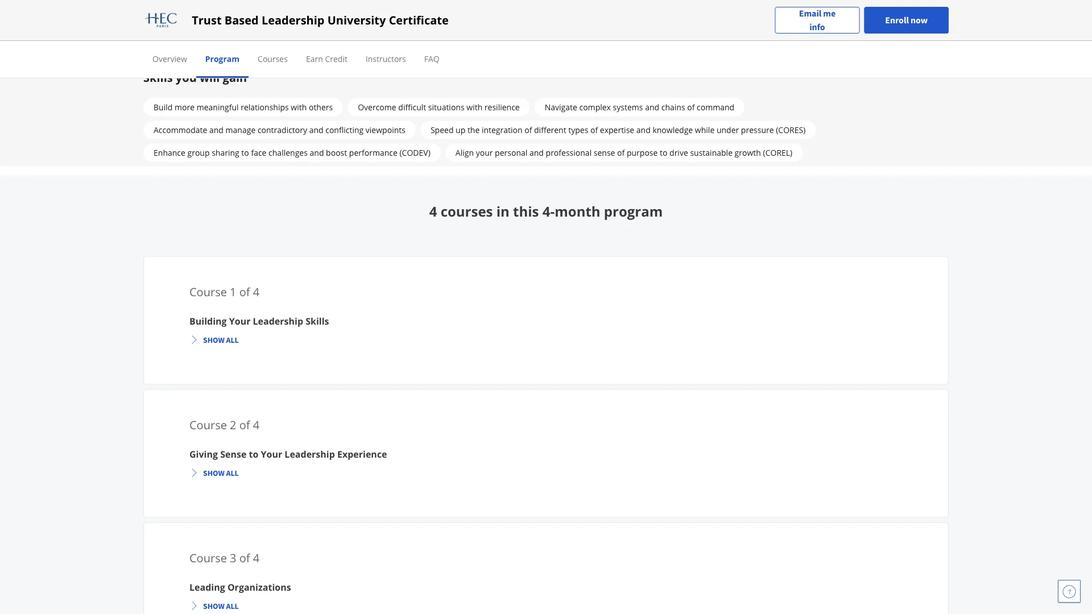 Task type: vqa. For each thing, say whether or not it's contained in the screenshot.
the this to the left
yes



Task type: describe. For each thing, give the bounding box(es) containing it.
the
[[143, 22, 157, 33]]

program link
[[205, 53, 239, 64]]

while
[[695, 125, 715, 135]]

navigate complex systems and chains of command
[[545, 102, 734, 113]]

your
[[476, 147, 493, 158]]

of right 2
[[239, 417, 250, 433]]

accommodate and manage contradictory and conflicting viewpoints
[[154, 125, 405, 135]]

giving sense to your leadership experience
[[189, 448, 387, 460]]

personal
[[495, 147, 527, 158]]

earn credit link
[[306, 53, 347, 64]]

enroll
[[885, 15, 909, 26]]

university
[[327, 12, 386, 28]]

hec paris image
[[143, 11, 178, 29]]

instructors link
[[366, 53, 406, 64]]

c1
[[419, 22, 428, 33]]

navigate
[[545, 102, 577, 113]]

earn
[[306, 53, 323, 64]]

4 left courses
[[429, 202, 437, 221]]

faq
[[424, 53, 440, 64]]

different
[[534, 125, 566, 135]]

to left face
[[241, 147, 249, 158]]

systems
[[613, 102, 643, 113]]

course for course 2 of 4
[[189, 417, 227, 433]]

courses link
[[258, 53, 288, 64]]

enroll now button
[[864, 7, 949, 34]]

mandatory
[[498, 22, 538, 33]]

credit
[[325, 53, 347, 64]]

4 for course 3 of 4
[[253, 550, 259, 566]]

up
[[456, 125, 465, 135]]

language
[[159, 22, 193, 33]]

4-
[[542, 202, 555, 221]]

courses
[[258, 53, 288, 64]]

2 is from the left
[[490, 22, 496, 33]]

show all for 1
[[203, 335, 239, 345]]

resilience
[[485, 102, 520, 113]]

accommodate
[[154, 125, 207, 135]]

all for 2
[[226, 468, 239, 478]]

show all button for 1
[[185, 330, 243, 350]]

0 horizontal spatial in
[[358, 22, 365, 33]]

contradictory
[[258, 125, 307, 135]]

trust based leadership university certificate
[[192, 12, 449, 28]]

more
[[175, 102, 195, 113]]

help center image
[[1062, 585, 1076, 598]]

challenges
[[269, 147, 308, 158]]

course for course 3 of 4
[[189, 550, 227, 566]]

to right 'sense'
[[249, 448, 258, 460]]

1 horizontal spatial your
[[261, 448, 282, 460]]

email me info button
[[775, 7, 860, 34]]

1
[[230, 284, 236, 300]]

skills you will gain
[[143, 70, 247, 85]]

(cefr
[[396, 22, 417, 33]]

situations
[[428, 102, 464, 113]]

manage
[[226, 125, 256, 135]]

4 courses in this 4-month program
[[429, 202, 663, 221]]

speed up the integration of different types of expertise and knowledge while under pressure (cores)
[[431, 125, 806, 135]]

show all for 2
[[203, 468, 239, 478]]

month
[[555, 202, 600, 221]]

align
[[455, 147, 474, 158]]

instruction
[[205, 22, 245, 33]]

chains
[[661, 102, 685, 113]]

4 for course 2 of 4
[[253, 417, 259, 433]]

relationships
[[241, 102, 289, 113]]

info
[[810, 21, 825, 33]]

1 horizontal spatial this
[[591, 22, 605, 33]]

overcome
[[358, 102, 396, 113]]

show for 1
[[203, 335, 225, 345]]

all for 3
[[226, 601, 239, 611]]

course 1 of 4
[[189, 284, 259, 300]]

of left different
[[525, 125, 532, 135]]

overcome difficult situations with resilience
[[358, 102, 520, 113]]

instructors
[[366, 53, 406, 64]]

sense
[[220, 448, 246, 460]]

and right personal
[[530, 147, 544, 158]]

sense
[[594, 147, 615, 158]]

professional
[[546, 147, 592, 158]]

(codev)
[[400, 147, 430, 158]]

show for 3
[[203, 601, 225, 611]]

knowledge
[[653, 125, 693, 135]]

0 horizontal spatial your
[[229, 315, 251, 327]]

align your personal and professional sense of purpose to drive sustainable growth (corel)
[[455, 147, 792, 158]]

certificate menu element
[[143, 41, 949, 78]]

difficult
[[398, 102, 426, 113]]

overview
[[152, 53, 187, 64]]

2 horizontal spatial in
[[582, 22, 589, 33]]

4 for course 1 of 4
[[253, 284, 259, 300]]

1 with from the left
[[291, 102, 307, 113]]

(corel)
[[763, 147, 792, 158]]

expertise
[[600, 125, 634, 135]]

of right language
[[195, 22, 203, 33]]

necessary.
[[199, 47, 238, 58]]

command
[[697, 102, 734, 113]]

of right the chains
[[687, 102, 695, 113]]



Task type: locate. For each thing, give the bounding box(es) containing it.
course left 1
[[189, 284, 227, 300]]

to left drive
[[660, 147, 667, 158]]

0 vertical spatial course
[[189, 284, 227, 300]]

4 right 1
[[253, 284, 259, 300]]

of right 1
[[239, 284, 250, 300]]

is left 100%
[[247, 22, 252, 33]]

enhance group sharing to face challenges and boost performance (codev)
[[154, 147, 430, 158]]

show all button for 3
[[185, 596, 243, 614]]

in left english
[[358, 22, 365, 33]]

1 horizontal spatial skills
[[306, 315, 329, 327]]

build
[[154, 102, 173, 113]]

3 show all button from the top
[[185, 596, 243, 614]]

2 course from the top
[[189, 417, 227, 433]]

0 vertical spatial skills
[[143, 70, 173, 85]]

experience
[[337, 448, 387, 460]]

course
[[189, 284, 227, 300], [189, 417, 227, 433], [189, 550, 227, 566]]

this left '4-'
[[513, 202, 539, 221]]

show all button
[[185, 330, 243, 350], [185, 463, 243, 483], [185, 596, 243, 614]]

building your leadership skills
[[189, 315, 329, 327]]

minimum)
[[449, 22, 488, 33]]

and left the chains
[[645, 102, 659, 113]]

leading
[[189, 581, 225, 593]]

and down others
[[309, 125, 323, 135]]

1 horizontal spatial is
[[490, 22, 496, 33]]

this
[[591, 22, 605, 33], [513, 202, 539, 221]]

boost
[[326, 147, 347, 158]]

show all down building
[[203, 335, 239, 345]]

faq link
[[424, 53, 440, 64]]

no
[[143, 47, 154, 58]]

group
[[187, 147, 210, 158]]

2 vertical spatial show all
[[203, 601, 239, 611]]

organizations
[[227, 581, 291, 593]]

2 vertical spatial all
[[226, 601, 239, 611]]

2 show all button from the top
[[185, 463, 243, 483]]

1 vertical spatial show all button
[[185, 463, 243, 483]]

level
[[430, 22, 447, 33]]

trust
[[192, 12, 222, 28]]

2 vertical spatial course
[[189, 550, 227, 566]]

0 vertical spatial show
[[203, 335, 225, 345]]

0 horizontal spatial is
[[247, 22, 252, 33]]

in right succeed
[[582, 22, 589, 33]]

4 right 2
[[253, 417, 259, 433]]

build more meaningful relationships with others
[[154, 102, 333, 113]]

(cores)
[[776, 125, 806, 135]]

the language of instruction is 100% english. thus, fluency in english (cefr c1 level minimum) is mandatory to succeed in this program.
[[143, 22, 641, 33]]

3 show all from the top
[[203, 601, 239, 611]]

program
[[205, 53, 239, 64]]

no application necessary.
[[143, 47, 238, 58]]

1 show all button from the top
[[185, 330, 243, 350]]

1 vertical spatial course
[[189, 417, 227, 433]]

3 all from the top
[[226, 601, 239, 611]]

earn credit
[[306, 53, 347, 64]]

1 vertical spatial skills
[[306, 315, 329, 327]]

succeed
[[550, 22, 580, 33]]

is right minimum)
[[490, 22, 496, 33]]

all down building
[[226, 335, 239, 345]]

show all
[[203, 335, 239, 345], [203, 468, 239, 478], [203, 601, 239, 611]]

1 horizontal spatial in
[[496, 202, 510, 221]]

leadership for your
[[253, 315, 303, 327]]

meaningful
[[197, 102, 239, 113]]

leadership
[[262, 12, 324, 28], [253, 315, 303, 327], [285, 448, 335, 460]]

2 show all from the top
[[203, 468, 239, 478]]

this left 'program.'
[[591, 22, 605, 33]]

of right sense
[[617, 147, 625, 158]]

gain
[[223, 70, 247, 85]]

under
[[717, 125, 739, 135]]

0 vertical spatial leadership
[[262, 12, 324, 28]]

purpose
[[627, 147, 658, 158]]

certificate
[[389, 12, 449, 28]]

all down leading organizations
[[226, 601, 239, 611]]

courses
[[441, 202, 493, 221]]

0 vertical spatial show all
[[203, 335, 239, 345]]

0 horizontal spatial skills
[[143, 70, 173, 85]]

1 vertical spatial show all
[[203, 468, 239, 478]]

all down 'sense'
[[226, 468, 239, 478]]

1 horizontal spatial with
[[467, 102, 482, 113]]

2 vertical spatial show all button
[[185, 596, 243, 614]]

growth
[[735, 147, 761, 158]]

0 horizontal spatial with
[[291, 102, 307, 113]]

will
[[200, 70, 220, 85]]

show down giving
[[203, 468, 225, 478]]

with left others
[[291, 102, 307, 113]]

speed
[[431, 125, 454, 135]]

0 horizontal spatial this
[[513, 202, 539, 221]]

integration
[[482, 125, 522, 135]]

show down building
[[203, 335, 225, 345]]

2 vertical spatial leadership
[[285, 448, 335, 460]]

course left 2
[[189, 417, 227, 433]]

of right 3
[[239, 550, 250, 566]]

with up the
[[467, 102, 482, 113]]

0 vertical spatial your
[[229, 315, 251, 327]]

show all button down giving
[[185, 463, 243, 483]]

based
[[225, 12, 259, 28]]

all for 1
[[226, 335, 239, 345]]

1 all from the top
[[226, 335, 239, 345]]

1 vertical spatial your
[[261, 448, 282, 460]]

1 vertical spatial leadership
[[253, 315, 303, 327]]

show
[[203, 335, 225, 345], [203, 468, 225, 478], [203, 601, 225, 611]]

enroll now
[[885, 15, 928, 26]]

with
[[291, 102, 307, 113], [467, 102, 482, 113]]

100%
[[255, 22, 275, 33]]

complex
[[579, 102, 611, 113]]

to left succeed
[[541, 22, 548, 33]]

2 all from the top
[[226, 468, 239, 478]]

enhance
[[154, 147, 185, 158]]

email
[[799, 8, 821, 19]]

1 show all from the top
[[203, 335, 239, 345]]

leadership for based
[[262, 12, 324, 28]]

and left boost
[[310, 147, 324, 158]]

4 right 3
[[253, 550, 259, 566]]

0 vertical spatial show all button
[[185, 330, 243, 350]]

you
[[176, 70, 197, 85]]

show all button down building
[[185, 330, 243, 350]]

show all down 'sense'
[[203, 468, 239, 478]]

others
[[309, 102, 333, 113]]

1 vertical spatial all
[[226, 468, 239, 478]]

pressure
[[741, 125, 774, 135]]

sharing
[[212, 147, 239, 158]]

2 with from the left
[[467, 102, 482, 113]]

1 is from the left
[[247, 22, 252, 33]]

1 show from the top
[[203, 335, 225, 345]]

1 vertical spatial this
[[513, 202, 539, 221]]

1 vertical spatial show
[[203, 468, 225, 478]]

3 course from the top
[[189, 550, 227, 566]]

0 vertical spatial all
[[226, 335, 239, 345]]

and down meaningful
[[209, 125, 223, 135]]

email me info
[[799, 8, 836, 33]]

performance
[[349, 147, 397, 158]]

course 2 of 4
[[189, 417, 259, 433]]

show all button for 2
[[185, 463, 243, 483]]

show all down leading
[[203, 601, 239, 611]]

giving
[[189, 448, 218, 460]]

2 vertical spatial show
[[203, 601, 225, 611]]

english.
[[277, 22, 305, 33]]

course left 3
[[189, 550, 227, 566]]

course for course 1 of 4
[[189, 284, 227, 300]]

application
[[156, 47, 197, 58]]

types
[[568, 125, 588, 135]]

your
[[229, 315, 251, 327], [261, 448, 282, 460]]

0 vertical spatial this
[[591, 22, 605, 33]]

sustainable
[[690, 147, 733, 158]]

show for 2
[[203, 468, 225, 478]]

course 3 of 4
[[189, 550, 259, 566]]

2
[[230, 417, 236, 433]]

of right the types
[[590, 125, 598, 135]]

fluency
[[329, 22, 356, 33]]

face
[[251, 147, 266, 158]]

show all button down leading
[[185, 596, 243, 614]]

show down leading
[[203, 601, 225, 611]]

3
[[230, 550, 236, 566]]

leading organizations
[[189, 581, 291, 593]]

building
[[189, 315, 227, 327]]

1 course from the top
[[189, 284, 227, 300]]

the
[[467, 125, 480, 135]]

your right 'sense'
[[261, 448, 282, 460]]

your down 1
[[229, 315, 251, 327]]

program.
[[607, 22, 641, 33]]

and up purpose
[[636, 125, 651, 135]]

me
[[823, 8, 836, 19]]

3 show from the top
[[203, 601, 225, 611]]

drive
[[669, 147, 688, 158]]

in right courses
[[496, 202, 510, 221]]

show all for 3
[[203, 601, 239, 611]]

2 show from the top
[[203, 468, 225, 478]]

viewpoints
[[366, 125, 405, 135]]

now
[[911, 15, 928, 26]]



